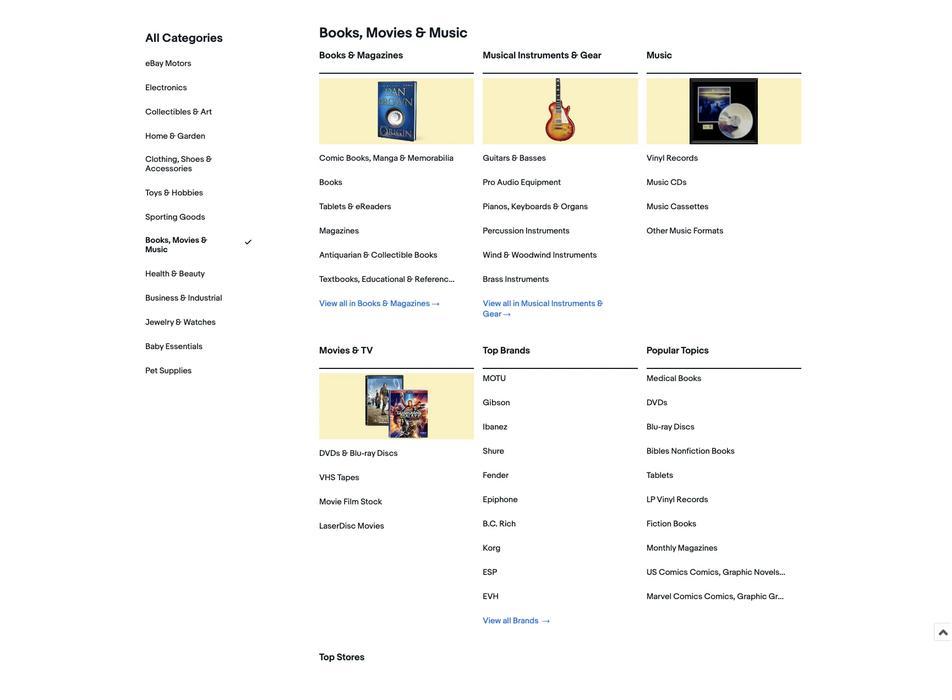 Task type: locate. For each thing, give the bounding box(es) containing it.
ebay motors
[[145, 58, 191, 69]]

sporting goods
[[145, 212, 205, 222]]

top brands
[[483, 345, 530, 356]]

all
[[339, 298, 348, 309], [503, 298, 511, 309], [503, 616, 511, 626]]

collectibles
[[145, 107, 191, 117]]

blu- down dvds 'link'
[[647, 422, 662, 432]]

1 horizontal spatial books, movies & music
[[319, 25, 468, 42]]

discs up 'nonfiction'
[[674, 422, 695, 432]]

view down textbooks,
[[319, 298, 338, 309]]

books
[[319, 50, 346, 61], [319, 177, 343, 188], [415, 250, 438, 260], [455, 274, 479, 285], [358, 298, 381, 309], [679, 373, 702, 384], [712, 446, 735, 457], [674, 519, 697, 529]]

b.c. rich
[[483, 519, 516, 529]]

1 vertical spatial ray
[[365, 448, 376, 459]]

view all brands link
[[483, 616, 550, 626]]

1 vertical spatial dvds
[[319, 448, 340, 459]]

shure link
[[483, 446, 505, 457]]

novels left tpbs
[[755, 567, 780, 578]]

movies left tv
[[319, 345, 350, 356]]

1 in from the left
[[349, 298, 356, 309]]

0 vertical spatial dvds
[[647, 398, 668, 408]]

graphic for graphic
[[738, 591, 767, 602]]

comics right us
[[659, 567, 688, 578]]

0 vertical spatial tablets
[[319, 202, 346, 212]]

0 vertical spatial musical
[[483, 50, 516, 61]]

graphic down tpbs
[[769, 591, 799, 602]]

all inside view all in musical instruments & gear
[[503, 298, 511, 309]]

magazines
[[357, 50, 403, 61], [319, 226, 359, 236], [390, 298, 430, 309], [678, 543, 718, 553]]

comic books, manga & memorabilia link
[[319, 153, 454, 164]]

watches
[[184, 317, 216, 327]]

1 vertical spatial discs
[[377, 448, 398, 459]]

& inside the clothing, shoes & accessories
[[206, 154, 212, 165]]

0 vertical spatial discs
[[674, 422, 695, 432]]

books, movies & music down sporting goods
[[145, 235, 207, 255]]

jewelry
[[145, 317, 174, 327]]

books, down sporting
[[145, 235, 171, 246]]

0 vertical spatial brands
[[501, 345, 530, 356]]

ereaders
[[356, 202, 391, 212]]

1 vertical spatial blu-
[[350, 448, 365, 459]]

instruments inside view all in musical instruments & gear
[[552, 298, 596, 309]]

graphic up marvel comics comics, graphic graphic novels link
[[723, 567, 753, 578]]

books, inside the books, movies & music
[[145, 235, 171, 246]]

books, movies & music link
[[315, 25, 468, 42], [145, 235, 222, 255]]

vinyl records link
[[647, 153, 698, 164]]

comics, down monthly magazines
[[690, 567, 721, 578]]

0 vertical spatial top
[[483, 345, 499, 356]]

vinyl up music cds link
[[647, 153, 665, 164]]

musical inside view all in musical instruments & gear
[[521, 298, 550, 309]]

medical books
[[647, 373, 702, 384]]

1 vertical spatial gear
[[483, 309, 502, 319]]

discs down movies & tv image
[[377, 448, 398, 459]]

brands
[[501, 345, 530, 356], [513, 616, 539, 626]]

in down textbooks,
[[349, 298, 356, 309]]

1 vertical spatial top
[[319, 652, 335, 663]]

business & industrial link
[[145, 293, 222, 303]]

tv
[[361, 345, 373, 356]]

0 horizontal spatial tablets
[[319, 202, 346, 212]]

0 horizontal spatial books, movies & music link
[[145, 235, 222, 255]]

graphic down us comics comics, graphic novels & tpbs
[[738, 591, 767, 602]]

1 vertical spatial books, movies & music
[[145, 235, 207, 255]]

antiquarian & collectible books
[[319, 250, 438, 260]]

1 vertical spatial books, movies & music link
[[145, 235, 222, 255]]

books, up 'books & magazines'
[[319, 25, 363, 42]]

top stores
[[319, 652, 365, 663]]

0 horizontal spatial dvds
[[319, 448, 340, 459]]

laserdisc
[[319, 521, 356, 531]]

1 vertical spatial comics
[[674, 591, 703, 602]]

0 vertical spatial novels
[[755, 567, 780, 578]]

shoes
[[181, 154, 204, 165]]

all categories
[[145, 31, 223, 46]]

accessories
[[145, 163, 192, 174]]

books, movies & music link down goods at the top left of page
[[145, 235, 222, 255]]

movie
[[319, 497, 342, 507]]

b.c. rich link
[[483, 519, 516, 529]]

tablets link
[[647, 470, 674, 481]]

cds
[[671, 177, 687, 188]]

tpbs
[[790, 567, 808, 578]]

fiction books
[[647, 519, 697, 529]]

vinyl right lp
[[657, 495, 675, 505]]

0 vertical spatial vinyl
[[647, 153, 665, 164]]

blu- up tapes
[[350, 448, 365, 459]]

1 horizontal spatial in
[[513, 298, 520, 309]]

marvel comics comics, graphic graphic novels
[[647, 591, 826, 602]]

collectibles & art
[[145, 107, 212, 117]]

1 horizontal spatial ray
[[662, 422, 672, 432]]

view down evh link
[[483, 616, 501, 626]]

brass instruments link
[[483, 274, 549, 285]]

books, movies & music link up books & magazines link
[[315, 25, 468, 42]]

view all in books & magazines link
[[319, 298, 440, 309]]

lp vinyl records link
[[647, 495, 709, 505]]

1 horizontal spatial gear
[[581, 50, 602, 61]]

motu
[[483, 373, 506, 384]]

top for top stores
[[319, 652, 335, 663]]

electronics
[[145, 83, 187, 93]]

view inside view all in musical instruments & gear
[[483, 298, 501, 309]]

health
[[145, 269, 170, 279]]

top left the stores
[[319, 652, 335, 663]]

tablets for tablets & ereaders
[[319, 202, 346, 212]]

monthly magazines link
[[647, 543, 718, 553]]

music image
[[690, 78, 759, 144]]

2 in from the left
[[513, 298, 520, 309]]

toys & hobbies link
[[145, 188, 203, 198]]

books, movies & music up books & magazines link
[[319, 25, 468, 42]]

0 vertical spatial books,
[[319, 25, 363, 42]]

0 horizontal spatial novels
[[755, 567, 780, 578]]

in
[[349, 298, 356, 309], [513, 298, 520, 309]]

dvds link
[[647, 398, 668, 408]]

view all in musical instruments & gear link
[[483, 298, 623, 319]]

toys & hobbies
[[145, 188, 203, 198]]

1 horizontal spatial discs
[[674, 422, 695, 432]]

0 horizontal spatial musical
[[483, 50, 516, 61]]

1 vertical spatial novels
[[801, 591, 826, 602]]

in down the brass instruments
[[513, 298, 520, 309]]

1 vertical spatial books,
[[346, 153, 371, 164]]

books,
[[319, 25, 363, 42], [346, 153, 371, 164], [145, 235, 171, 246]]

in inside view all in musical instruments & gear
[[513, 298, 520, 309]]

business
[[145, 293, 179, 303]]

magazines link
[[319, 226, 359, 236]]

1 horizontal spatial tablets
[[647, 470, 674, 481]]

1 vertical spatial musical
[[521, 298, 550, 309]]

1 vertical spatial tablets
[[647, 470, 674, 481]]

1 horizontal spatial musical
[[521, 298, 550, 309]]

1 horizontal spatial blu-
[[647, 422, 662, 432]]

1 horizontal spatial dvds
[[647, 398, 668, 408]]

toys
[[145, 188, 162, 198]]

all for musical
[[503, 298, 511, 309]]

1 vertical spatial comics,
[[705, 591, 736, 602]]

pet
[[145, 365, 158, 376]]

movies
[[366, 25, 412, 42], [173, 235, 199, 246], [319, 345, 350, 356], [358, 521, 384, 531]]

0 vertical spatial blu-
[[647, 422, 662, 432]]

1 horizontal spatial books, movies & music link
[[315, 25, 468, 42]]

pro
[[483, 177, 496, 188]]

records up fiction books 'link'
[[677, 495, 709, 505]]

comics,
[[690, 567, 721, 578], [705, 591, 736, 602]]

comics, down us comics comics, graphic novels & tpbs link
[[705, 591, 736, 602]]

view down brass
[[483, 298, 501, 309]]

2 vertical spatial books,
[[145, 235, 171, 246]]

0 vertical spatial gear
[[581, 50, 602, 61]]

top up "motu"
[[483, 345, 499, 356]]

musical inside musical instruments & gear link
[[483, 50, 516, 61]]

instruments for brass instruments
[[505, 274, 549, 285]]

records up cds
[[667, 153, 698, 164]]

pet supplies link
[[145, 365, 192, 376]]

0 vertical spatial books, movies & music
[[319, 25, 468, 42]]

books, right comic
[[346, 153, 371, 164]]

comics, for marvel
[[705, 591, 736, 602]]

bibles nonfiction books link
[[647, 446, 735, 457]]

movies down goods at the top left of page
[[173, 235, 199, 246]]

0 horizontal spatial gear
[[483, 309, 502, 319]]

percussion
[[483, 226, 524, 236]]

nonfiction
[[672, 446, 710, 457]]

0 vertical spatial comics
[[659, 567, 688, 578]]

tablets down books link
[[319, 202, 346, 212]]

in for instruments
[[513, 298, 520, 309]]

0 horizontal spatial in
[[349, 298, 356, 309]]

fender
[[483, 470, 509, 481]]

view
[[319, 298, 338, 309], [483, 298, 501, 309], [483, 616, 501, 626]]

dvds
[[647, 398, 668, 408], [319, 448, 340, 459]]

vinyl records
[[647, 153, 698, 164]]

dvds up vhs
[[319, 448, 340, 459]]

home
[[145, 131, 168, 142]]

health & beauty
[[145, 269, 205, 279]]

view all brands
[[483, 616, 541, 626]]

dvds for dvds 'link'
[[647, 398, 668, 408]]

1 horizontal spatial top
[[483, 345, 499, 356]]

0 vertical spatial comics,
[[690, 567, 721, 578]]

graphic for novels
[[723, 567, 753, 578]]

jewelry & watches
[[145, 317, 216, 327]]

graphic
[[723, 567, 753, 578], [738, 591, 767, 602], [769, 591, 799, 602]]

0 horizontal spatial books, movies & music
[[145, 235, 207, 255]]

books & magazines image
[[364, 78, 430, 144]]

pet supplies
[[145, 365, 192, 376]]

comics for us
[[659, 567, 688, 578]]

view all in musical instruments & gear
[[483, 298, 604, 319]]

0 vertical spatial books, movies & music link
[[315, 25, 468, 42]]

home & garden link
[[145, 131, 205, 142]]

vinyl
[[647, 153, 665, 164], [657, 495, 675, 505]]

1 vertical spatial records
[[677, 495, 709, 505]]

tablets down bibles
[[647, 470, 674, 481]]

dvds down "medical"
[[647, 398, 668, 408]]

instruments for percussion instruments
[[526, 226, 570, 236]]

records
[[667, 153, 698, 164], [677, 495, 709, 505]]

comics right marvel
[[674, 591, 703, 602]]

in for &
[[349, 298, 356, 309]]

0 vertical spatial ray
[[662, 422, 672, 432]]

novels down tpbs
[[801, 591, 826, 602]]

movie film stock link
[[319, 497, 382, 507]]

0 horizontal spatial top
[[319, 652, 335, 663]]



Task type: describe. For each thing, give the bounding box(es) containing it.
comics, for us
[[690, 567, 721, 578]]

dvds & blu-ray discs link
[[319, 448, 398, 459]]

dvds & blu-ray discs
[[319, 448, 398, 459]]

baby essentials
[[145, 341, 203, 352]]

sporting
[[145, 212, 178, 222]]

movies down stock
[[358, 521, 384, 531]]

1 horizontal spatial novels
[[801, 591, 826, 602]]

electronics link
[[145, 83, 187, 93]]

view for musical instruments & gear
[[483, 298, 501, 309]]

music inside the books, movies & music
[[145, 244, 168, 255]]

us
[[647, 567, 657, 578]]

textbooks, educational & reference books link
[[319, 274, 479, 285]]

antiquarian & collectible books link
[[319, 250, 438, 260]]

lp
[[647, 495, 655, 505]]

tapes
[[337, 473, 360, 483]]

comics for marvel
[[674, 591, 703, 602]]

pro audio equipment
[[483, 177, 561, 188]]

marvel comics comics, graphic graphic novels link
[[647, 591, 826, 602]]

gear inside view all in musical instruments & gear
[[483, 309, 502, 319]]

marvel
[[647, 591, 672, 602]]

vhs
[[319, 473, 336, 483]]

pianos, keyboards & organs
[[483, 202, 588, 212]]

garden
[[177, 131, 205, 142]]

shure
[[483, 446, 505, 457]]

blu-ray discs
[[647, 422, 695, 432]]

rich
[[500, 519, 516, 529]]

popular
[[647, 345, 679, 356]]

movies & tv image
[[364, 373, 430, 439]]

pianos, keyboards & organs link
[[483, 202, 588, 212]]

clothing, shoes & accessories
[[145, 154, 212, 174]]

music cds link
[[647, 177, 687, 188]]

medical
[[647, 373, 677, 384]]

fender link
[[483, 470, 509, 481]]

educational
[[362, 274, 405, 285]]

korg
[[483, 543, 501, 553]]

textbooks,
[[319, 274, 360, 285]]

movies up books & magazines link
[[366, 25, 412, 42]]

monthly magazines
[[647, 543, 718, 553]]

0 horizontal spatial blu-
[[350, 448, 365, 459]]

all for books
[[339, 298, 348, 309]]

cassettes
[[671, 202, 709, 212]]

musical instruments & gear link
[[483, 50, 638, 70]]

baby
[[145, 341, 164, 352]]

wind & woodwind instruments
[[483, 250, 597, 260]]

keyboards
[[512, 202, 552, 212]]

us comics comics, graphic novels & tpbs link
[[647, 567, 808, 578]]

baby essentials link
[[145, 341, 203, 352]]

wind
[[483, 250, 502, 260]]

sporting goods link
[[145, 212, 205, 222]]

comic books, manga & memorabilia
[[319, 153, 454, 164]]

textbooks, educational & reference books
[[319, 274, 479, 285]]

tablets & ereaders link
[[319, 202, 391, 212]]

essentials
[[165, 341, 203, 352]]

vhs tapes link
[[319, 473, 360, 483]]

supplies
[[160, 365, 192, 376]]

esp
[[483, 567, 497, 578]]

musical instruments & gear
[[483, 50, 602, 61]]

& inside the books, movies & music
[[201, 235, 207, 246]]

collectibles & art link
[[145, 107, 212, 117]]

motors
[[165, 58, 191, 69]]

books & magazines
[[319, 50, 403, 61]]

0 vertical spatial records
[[667, 153, 698, 164]]

topics
[[681, 345, 709, 356]]

bibles
[[647, 446, 670, 457]]

brass
[[483, 274, 503, 285]]

stock
[[361, 497, 382, 507]]

us comics comics, graphic novels & tpbs
[[647, 567, 808, 578]]

musical instruments & gear image
[[528, 78, 594, 144]]

movies & tv link
[[319, 345, 474, 366]]

view for books & magazines
[[319, 298, 338, 309]]

movies inside the books, movies & music
[[173, 235, 199, 246]]

guitars
[[483, 153, 510, 164]]

pro audio equipment link
[[483, 177, 561, 188]]

lp vinyl records
[[647, 495, 709, 505]]

books link
[[319, 177, 343, 188]]

fiction books link
[[647, 519, 697, 529]]

other music formats link
[[647, 226, 724, 236]]

gibson link
[[483, 398, 510, 408]]

laserdisc movies
[[319, 521, 384, 531]]

woodwind
[[512, 250, 551, 260]]

1 vertical spatial vinyl
[[657, 495, 675, 505]]

vhs tapes
[[319, 473, 360, 483]]

other music formats
[[647, 226, 724, 236]]

top for top brands
[[483, 345, 499, 356]]

instruments for musical instruments & gear
[[518, 50, 569, 61]]

wind & woodwind instruments link
[[483, 250, 597, 260]]

guitars & basses link
[[483, 153, 546, 164]]

dvds for dvds & blu-ray discs
[[319, 448, 340, 459]]

guitars & basses
[[483, 153, 546, 164]]

0 horizontal spatial discs
[[377, 448, 398, 459]]

0 horizontal spatial ray
[[365, 448, 376, 459]]

epiphone link
[[483, 495, 518, 505]]

comic
[[319, 153, 344, 164]]

collectible
[[371, 250, 413, 260]]

industrial
[[188, 293, 222, 303]]

reference
[[415, 274, 454, 285]]

jewelry & watches link
[[145, 317, 216, 327]]

movies & tv
[[319, 345, 373, 356]]

bibles nonfiction books
[[647, 446, 735, 457]]

film
[[344, 497, 359, 507]]

gibson
[[483, 398, 510, 408]]

categories
[[162, 31, 223, 46]]

home & garden
[[145, 131, 205, 142]]

goods
[[179, 212, 205, 222]]

& inside view all in musical instruments & gear
[[598, 298, 604, 309]]

audio
[[497, 177, 519, 188]]

antiquarian
[[319, 250, 362, 260]]

manga
[[373, 153, 398, 164]]

tablets for tablets link
[[647, 470, 674, 481]]

1 vertical spatial brands
[[513, 616, 539, 626]]



Task type: vqa. For each thing, say whether or not it's contained in the screenshot.
Memorabilia
yes



